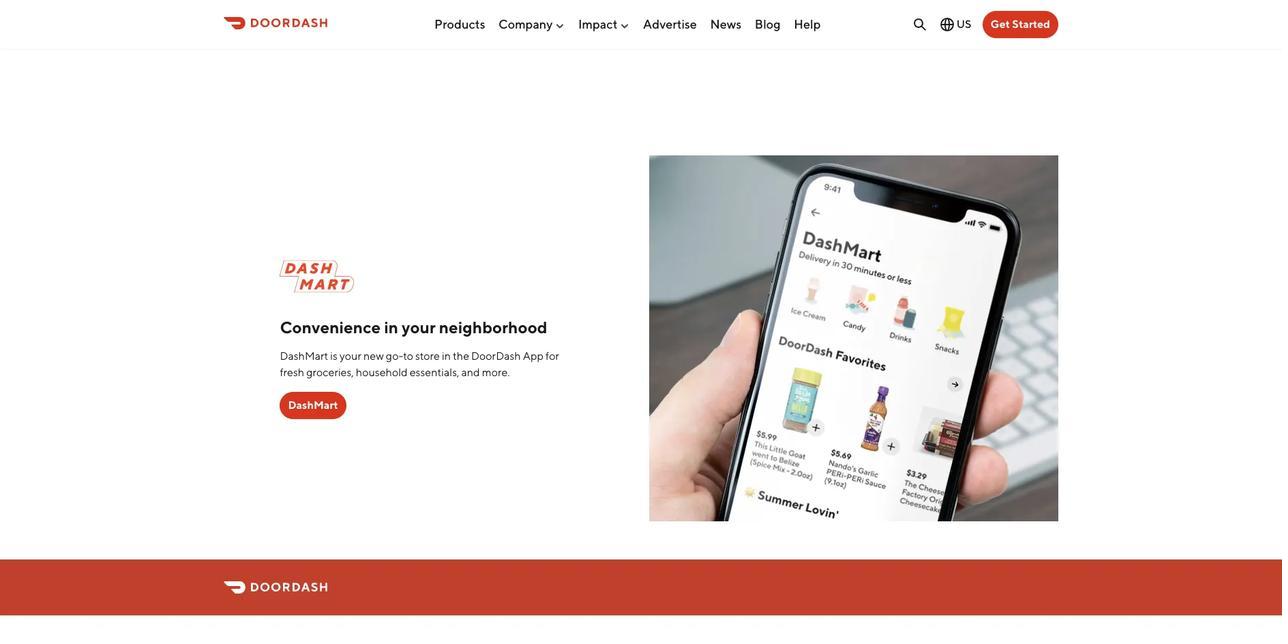Task type: describe. For each thing, give the bounding box(es) containing it.
your for new
[[340, 350, 362, 363]]

us
[[957, 18, 972, 31]]

convenience in your neighborhood
[[280, 318, 548, 337]]

your for neighborhood
[[402, 318, 436, 337]]

to
[[403, 350, 413, 363]]

fresh
[[280, 366, 304, 379]]

household
[[356, 366, 408, 379]]

get
[[991, 18, 1010, 31]]

products
[[435, 17, 485, 31]]

blog link
[[755, 11, 781, 37]]

in inside dashmart is your new go-to store in the doordash app for fresh groceries, household essentials, and more.
[[442, 350, 451, 363]]

the
[[453, 350, 469, 363]]

store
[[415, 350, 440, 363]]

dashmart logo image
[[280, 261, 354, 292]]

and
[[462, 366, 480, 379]]

advertise
[[643, 17, 697, 31]]

impact link
[[579, 11, 630, 37]]

company link
[[499, 11, 565, 37]]

dashmart for dashmart is your new go-to store in the doordash app for fresh groceries, household essentials, and more.
[[280, 350, 328, 363]]

products link
[[435, 11, 485, 37]]

started
[[1013, 18, 1051, 31]]

0 vertical spatial in
[[384, 318, 398, 337]]

new
[[364, 350, 384, 363]]

company
[[499, 17, 553, 31]]

doordash
[[471, 350, 521, 363]]

globe line image
[[939, 16, 956, 33]]

is
[[330, 350, 338, 363]]

dashmart is your new go-to store in the doordash app for fresh groceries, household essentials, and more.
[[280, 350, 559, 379]]



Task type: vqa. For each thing, say whether or not it's contained in the screenshot.
STARTED
yes



Task type: locate. For each thing, give the bounding box(es) containing it.
dashmart link
[[280, 392, 346, 420]]

dashmart down groceries,
[[288, 399, 338, 412]]

help link
[[794, 11, 821, 37]]

in
[[384, 318, 398, 337], [442, 350, 451, 363]]

your up store
[[402, 318, 436, 337]]

1 vertical spatial in
[[442, 350, 451, 363]]

1 horizontal spatial your
[[402, 318, 436, 337]]

twocolumnfeature dashmart2 image
[[649, 156, 1059, 522]]

your
[[402, 318, 436, 337], [340, 350, 362, 363]]

advertise link
[[643, 11, 697, 37]]

groceries,
[[306, 366, 354, 379]]

go-
[[386, 350, 403, 363]]

get started button
[[983, 11, 1059, 38]]

app
[[523, 350, 544, 363]]

convenience
[[280, 318, 381, 337]]

for
[[546, 350, 559, 363]]

in up go-
[[384, 318, 398, 337]]

dashmart up fresh
[[280, 350, 328, 363]]

impact
[[579, 17, 618, 31]]

in left the
[[442, 350, 451, 363]]

0 horizontal spatial your
[[340, 350, 362, 363]]

1 horizontal spatial in
[[442, 350, 451, 363]]

1 vertical spatial dashmart
[[288, 399, 338, 412]]

0 horizontal spatial in
[[384, 318, 398, 337]]

more.
[[482, 366, 510, 379]]

news link
[[711, 11, 742, 37]]

blog
[[755, 17, 781, 31]]

get started
[[991, 18, 1051, 31]]

help
[[794, 17, 821, 31]]

your inside dashmart is your new go-to store in the doordash app for fresh groceries, household essentials, and more.
[[340, 350, 362, 363]]

dashmart for dashmart
[[288, 399, 338, 412]]

dashmart
[[280, 350, 328, 363], [288, 399, 338, 412]]

cx corp giftcard image
[[224, 0, 633, 82]]

dashmart inside dashmart is your new go-to store in the doordash app for fresh groceries, household essentials, and more.
[[280, 350, 328, 363]]

0 vertical spatial your
[[402, 318, 436, 337]]

your right is on the left of the page
[[340, 350, 362, 363]]

1 vertical spatial your
[[340, 350, 362, 363]]

0 vertical spatial dashmart
[[280, 350, 328, 363]]

news
[[711, 17, 742, 31]]

neighborhood
[[439, 318, 548, 337]]

essentials,
[[410, 366, 459, 379]]



